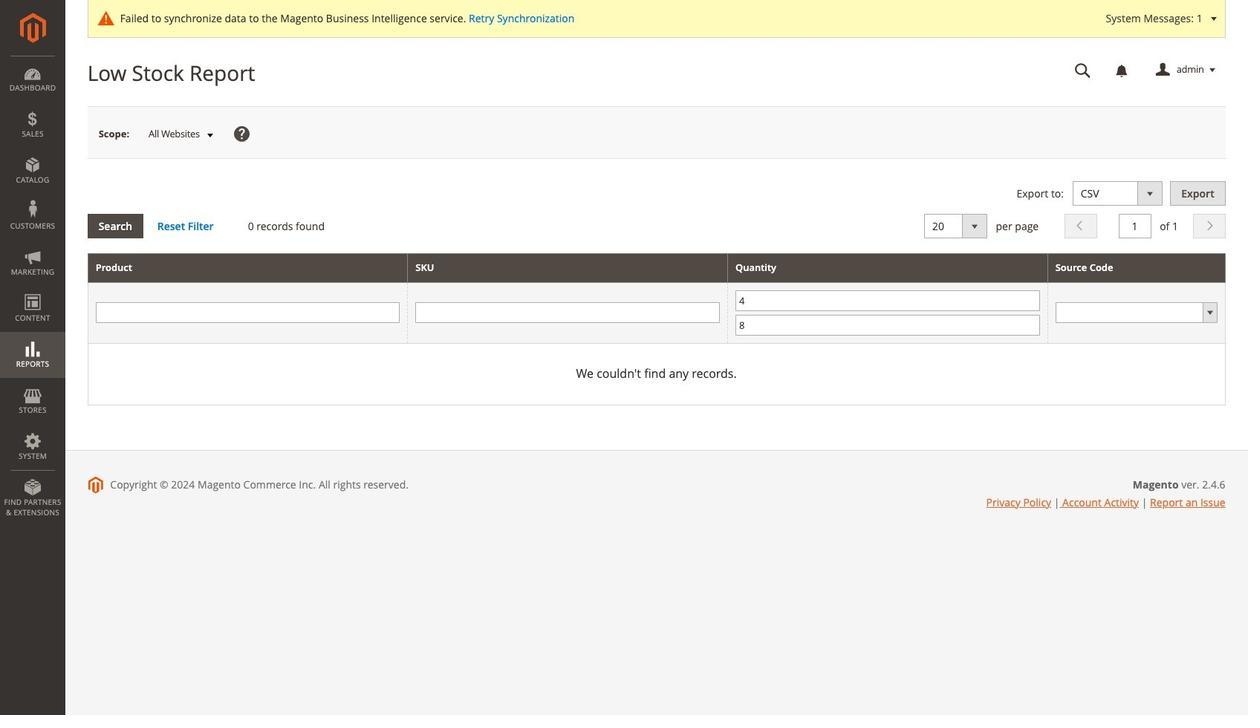Task type: describe. For each thing, give the bounding box(es) containing it.
To text field
[[735, 315, 1040, 336]]

From text field
[[735, 290, 1040, 311]]



Task type: locate. For each thing, give the bounding box(es) containing it.
magento admin panel image
[[20, 13, 46, 43]]

None text field
[[1064, 57, 1101, 83], [416, 303, 720, 323], [1064, 57, 1101, 83], [416, 303, 720, 323]]

None text field
[[1118, 214, 1151, 239], [96, 303, 400, 323], [1118, 214, 1151, 239], [96, 303, 400, 323]]

menu bar
[[0, 56, 65, 525]]



Task type: vqa. For each thing, say whether or not it's contained in the screenshot.
dialog
no



